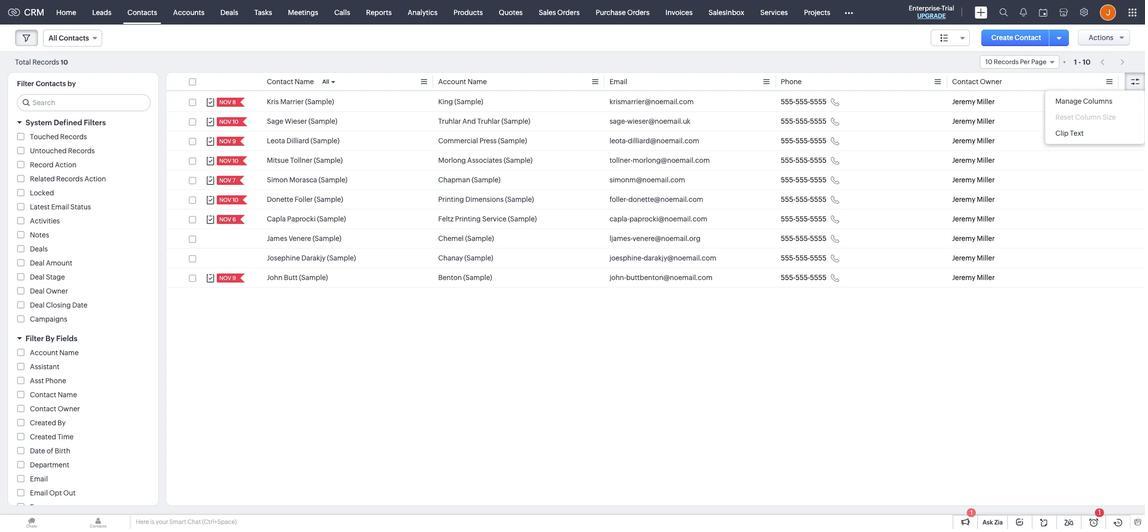 Task type: describe. For each thing, give the bounding box(es) containing it.
foller-donette@noemail.com
[[610, 195, 704, 203]]

1 vertical spatial contact owner
[[30, 405, 80, 413]]

-
[[1079, 58, 1082, 66]]

0 vertical spatial account name
[[438, 78, 487, 86]]

quotes
[[499, 8, 523, 16]]

nov 9 for john butt (sample)
[[219, 275, 236, 281]]

miller for buttbenton@noemail.com
[[977, 274, 995, 282]]

1 miller from the top
[[977, 98, 995, 106]]

nov for donette foller (sample)
[[219, 197, 231, 203]]

salesinbox
[[709, 8, 745, 16]]

deal for deal closing date
[[30, 301, 45, 309]]

1 vertical spatial account name
[[30, 349, 79, 357]]

morlong@noemail.com
[[633, 156, 710, 164]]

projects link
[[796, 0, 839, 24]]

miller for donette@noemail.com
[[977, 195, 995, 203]]

5555 for buttbenton@noemail.com
[[811, 274, 827, 282]]

1 5555 from the top
[[811, 98, 827, 106]]

8
[[233, 99, 236, 105]]

campaigns
[[30, 315, 67, 323]]

search element
[[994, 0, 1015, 25]]

10 up the 6
[[233, 197, 239, 203]]

leota dilliard (sample) link
[[267, 136, 340, 146]]

leads
[[92, 8, 112, 16]]

by for created
[[58, 419, 66, 427]]

out
[[63, 489, 76, 497]]

1 555-555-5555 from the top
[[781, 98, 827, 106]]

of
[[47, 447, 53, 455]]

chapman
[[438, 176, 470, 184]]

nov for mitsue tollner (sample)
[[219, 158, 231, 164]]

tollner-
[[610, 156, 633, 164]]

All Contacts field
[[43, 30, 102, 47]]

email right "latest"
[[51, 203, 69, 211]]

morlong associates (sample) link
[[438, 155, 533, 165]]

1 vertical spatial deals
[[30, 245, 48, 253]]

trial
[[942, 5, 955, 12]]

chemel (sample) link
[[438, 233, 494, 243]]

butt
[[284, 274, 298, 282]]

created for created by
[[30, 419, 56, 427]]

miller for darakjy@noemail.com
[[977, 254, 995, 262]]

contact inside button
[[1015, 34, 1042, 42]]

nov for john butt (sample)
[[219, 275, 231, 281]]

ask zia
[[983, 519, 1003, 526]]

10 up "7"
[[233, 158, 239, 164]]

joesphine-darakjy@noemail.com
[[610, 254, 717, 262]]

555-555-5555 for darakjy@noemail.com
[[781, 254, 827, 262]]

deals link
[[213, 0, 246, 24]]

chanay (sample) link
[[438, 253, 494, 263]]

jeremy miller for wieser@noemail.uk
[[953, 117, 995, 125]]

jeremy for venere@noemail.org
[[953, 234, 976, 242]]

jeremy for dilliard@noemail.com
[[953, 137, 976, 145]]

nov 10 for sage wieser (sample)
[[219, 119, 239, 125]]

products
[[454, 8, 483, 16]]

benton
[[438, 274, 462, 282]]

orders for sales orders
[[558, 8, 580, 16]]

feltz
[[438, 215, 454, 223]]

capla-paprocki@noemail.com
[[610, 215, 708, 223]]

name up kris marrier (sample)
[[295, 78, 314, 86]]

ask
[[983, 519, 994, 526]]

(sample) down the "feltz printing service (sample)" link
[[465, 234, 494, 242]]

email up fax
[[30, 489, 48, 497]]

printing dimensions (sample)
[[438, 195, 534, 203]]

name up king (sample)
[[468, 78, 487, 86]]

0 horizontal spatial date
[[30, 447, 45, 455]]

untouched records
[[30, 147, 95, 155]]

john butt (sample) link
[[267, 273, 328, 283]]

0 vertical spatial contacts
[[128, 8, 157, 16]]

locked
[[30, 189, 54, 197]]

john-buttbenton@noemail.com link
[[610, 273, 713, 283]]

jeremy for buttbenton@noemail.com
[[953, 274, 976, 282]]

here
[[136, 519, 149, 526]]

sage-wieser@noemail.uk
[[610, 117, 691, 125]]

(sample) right dilliard
[[311, 137, 340, 145]]

chats image
[[0, 515, 63, 529]]

fields
[[56, 334, 77, 343]]

search image
[[1000, 8, 1009, 17]]

5 555-555-5555 from the top
[[781, 176, 827, 184]]

filters
[[84, 118, 106, 127]]

deal for deal owner
[[30, 287, 45, 295]]

0 vertical spatial contact owner
[[953, 78, 1003, 86]]

1 vertical spatial owner
[[46, 287, 68, 295]]

meetings
[[288, 8, 319, 16]]

nov 8
[[219, 99, 236, 105]]

capla
[[267, 215, 286, 223]]

5555 for darakjy@noemail.com
[[811, 254, 827, 262]]

mitsue tollner (sample)
[[267, 156, 343, 164]]

1 truhlar from the left
[[438, 117, 461, 125]]

records for total
[[32, 58, 59, 66]]

nov for simon morasca (sample)
[[219, 177, 231, 183]]

opt
[[49, 489, 62, 497]]

1 - 10
[[1075, 58, 1091, 66]]

(sample) right morasca on the top left of the page
[[319, 176, 348, 184]]

1 vertical spatial contact name
[[30, 391, 77, 399]]

9 for john
[[233, 275, 236, 281]]

services
[[761, 8, 788, 16]]

service
[[482, 215, 507, 223]]

0 vertical spatial printing
[[438, 195, 464, 203]]

9 for leota
[[233, 138, 236, 144]]

jeremy for wieser@noemail.uk
[[953, 117, 976, 125]]

2 horizontal spatial 1
[[1099, 509, 1102, 517]]

press
[[480, 137, 497, 145]]

nov 10 link for sage
[[217, 117, 240, 126]]

555-555-5555 for wieser@noemail.uk
[[781, 117, 827, 125]]

0 horizontal spatial 1
[[971, 510, 973, 516]]

1 horizontal spatial account
[[438, 78, 466, 86]]

records for touched
[[60, 133, 87, 141]]

here is your smart chat (ctrl+space)
[[136, 519, 237, 526]]

simon morasca (sample)
[[267, 176, 348, 184]]

wieser
[[285, 117, 307, 125]]

5555 for venere@noemail.org
[[811, 234, 827, 242]]

john
[[267, 274, 283, 282]]

enterprise-trial upgrade
[[909, 5, 955, 20]]

calendar image
[[1040, 8, 1048, 16]]

dilliard@noemail.com
[[628, 137, 700, 145]]

5555 for morlong@noemail.com
[[811, 156, 827, 164]]

deal owner
[[30, 287, 68, 295]]

nov 9 for leota dilliard (sample)
[[219, 138, 236, 144]]

10 inside field
[[986, 58, 993, 66]]

ljames-
[[610, 234, 633, 242]]

5 jeremy from the top
[[953, 176, 976, 184]]

chemel
[[438, 234, 464, 242]]

smart
[[170, 519, 186, 526]]

Other Modules field
[[839, 4, 860, 20]]

analytics link
[[400, 0, 446, 24]]

reports link
[[358, 0, 400, 24]]

miller for dilliard@noemail.com
[[977, 137, 995, 145]]

(sample) up sage wieser (sample)
[[305, 98, 334, 106]]

6
[[233, 216, 236, 222]]

joesphine-darakjy@noemail.com link
[[610, 253, 717, 263]]

purchase orders
[[596, 8, 650, 16]]

create contact button
[[982, 30, 1052, 46]]

your
[[156, 519, 168, 526]]

nov 9 link for john
[[217, 274, 237, 283]]

josephine darakjy (sample) link
[[267, 253, 356, 263]]

(sample) right wieser
[[309, 117, 338, 125]]

leads link
[[84, 0, 120, 24]]

(sample) up service at the top
[[505, 195, 534, 203]]

status
[[70, 203, 91, 211]]

assistant
[[30, 363, 59, 371]]

email up krismarrier@noemail.com
[[610, 78, 628, 86]]

text
[[1071, 129, 1084, 137]]

555-555-5555 for donette@noemail.com
[[781, 195, 827, 203]]

deal for deal stage
[[30, 273, 45, 281]]

time
[[58, 433, 74, 441]]

related records action
[[30, 175, 106, 183]]

accounts link
[[165, 0, 213, 24]]

foller-donette@noemail.com link
[[610, 194, 704, 204]]

tollner
[[290, 156, 313, 164]]

signals image
[[1021, 8, 1028, 17]]

0 vertical spatial phone
[[781, 78, 802, 86]]

benton (sample)
[[438, 274, 492, 282]]

department
[[30, 461, 69, 469]]

jeremy for paprocki@noemail.com
[[953, 215, 976, 223]]

krismarrier@noemail.com link
[[610, 97, 694, 107]]

created time
[[30, 433, 74, 441]]

manage
[[1056, 97, 1082, 105]]

crm link
[[8, 7, 44, 18]]

nov 10 for mitsue tollner (sample)
[[219, 158, 239, 164]]

clip text
[[1056, 129, 1084, 137]]

555-555-5555 for dilliard@noemail.com
[[781, 137, 827, 145]]

nov 10 link for mitsue
[[217, 156, 240, 165]]

darakjy
[[302, 254, 326, 262]]

james venere (sample) link
[[267, 233, 342, 243]]

create
[[992, 34, 1014, 42]]

orders for purchase orders
[[628, 8, 650, 16]]

1 vertical spatial printing
[[455, 215, 481, 223]]

simonm@noemail.com
[[610, 176, 686, 184]]

all for all
[[323, 79, 329, 85]]

create menu element
[[969, 0, 994, 24]]

jeremy miller for buttbenton@noemail.com
[[953, 274, 995, 282]]

commercial press (sample) link
[[438, 136, 527, 146]]

name down asst phone in the left of the page
[[58, 391, 77, 399]]

associates
[[468, 156, 503, 164]]

(sample) right service at the top
[[508, 215, 537, 223]]

1 vertical spatial account
[[30, 349, 58, 357]]



Task type: locate. For each thing, give the bounding box(es) containing it.
by
[[68, 80, 76, 88]]

records left per
[[994, 58, 1019, 66]]

555-555-5555 for buttbenton@noemail.com
[[781, 274, 827, 282]]

account up king
[[438, 78, 466, 86]]

size image
[[941, 34, 949, 43]]

purchase
[[596, 8, 626, 16]]

filter for filter by fields
[[26, 334, 44, 343]]

9 miller from the top
[[977, 254, 995, 262]]

0 vertical spatial owner
[[981, 78, 1003, 86]]

6 jeremy miller from the top
[[953, 195, 995, 203]]

555-555-5555 for morlong@noemail.com
[[781, 156, 827, 164]]

asst phone
[[30, 377, 66, 385]]

feltz printing service (sample)
[[438, 215, 537, 223]]

untouched
[[30, 147, 67, 155]]

jeremy miller for dilliard@noemail.com
[[953, 137, 995, 145]]

deal
[[30, 259, 45, 267], [30, 273, 45, 281], [30, 287, 45, 295], [30, 301, 45, 309]]

purchase orders link
[[588, 0, 658, 24]]

0 vertical spatial contact name
[[267, 78, 314, 86]]

nov 6
[[219, 216, 236, 222]]

None field
[[931, 30, 971, 46]]

create menu image
[[975, 6, 988, 18]]

0 horizontal spatial orders
[[558, 8, 580, 16]]

nov 7
[[219, 177, 235, 183]]

0 vertical spatial by
[[46, 334, 55, 343]]

3 nov from the top
[[219, 138, 231, 144]]

contact owner up created by
[[30, 405, 80, 413]]

2 truhlar from the left
[[478, 117, 500, 125]]

leota dilliard (sample)
[[267, 137, 340, 145]]

records down touched records
[[68, 147, 95, 155]]

filter down 'campaigns'
[[26, 334, 44, 343]]

contact name down asst phone in the left of the page
[[30, 391, 77, 399]]

1 nov 10 link from the top
[[217, 117, 240, 126]]

4 miller from the top
[[977, 156, 995, 164]]

upgrade
[[918, 13, 946, 20]]

josephine darakjy (sample)
[[267, 254, 356, 262]]

1 horizontal spatial deals
[[221, 8, 238, 16]]

per
[[1021, 58, 1031, 66]]

nov 9 link for leota
[[217, 137, 237, 146]]

all contacts
[[49, 34, 89, 42]]

555-555-5555 for paprocki@noemail.com
[[781, 215, 827, 223]]

2 nov from the top
[[219, 119, 231, 125]]

(sample) down chemel (sample)
[[465, 254, 494, 262]]

10 right -
[[1083, 58, 1091, 66]]

nov for leota dilliard (sample)
[[219, 138, 231, 144]]

6 555-555-5555 from the top
[[781, 195, 827, 203]]

2 nov 9 link from the top
[[217, 274, 237, 283]]

name
[[295, 78, 314, 86], [468, 78, 487, 86], [59, 349, 79, 357], [58, 391, 77, 399]]

nov 9
[[219, 138, 236, 144], [219, 275, 236, 281]]

date of birth
[[30, 447, 70, 455]]

clip
[[1056, 129, 1069, 137]]

1 horizontal spatial contact owner
[[953, 78, 1003, 86]]

records up filter contacts by
[[32, 58, 59, 66]]

miller for venere@noemail.org
[[977, 234, 995, 242]]

1 vertical spatial action
[[84, 175, 106, 183]]

0 horizontal spatial truhlar
[[438, 117, 461, 125]]

0 vertical spatial all
[[49, 34, 57, 42]]

5 nov from the top
[[219, 177, 231, 183]]

navigation
[[1096, 55, 1131, 69]]

foller-
[[610, 195, 629, 203]]

defined
[[54, 118, 82, 127]]

truhlar up press
[[478, 117, 500, 125]]

2 miller from the top
[[977, 117, 995, 125]]

1 horizontal spatial by
[[58, 419, 66, 427]]

paprocki@noemail.com
[[630, 215, 708, 223]]

truhlar and truhlar (sample)
[[438, 117, 531, 125]]

nov 10 link up nov 7
[[217, 156, 240, 165]]

contacts left by
[[36, 80, 66, 88]]

nov 10 link up nov 6
[[217, 195, 240, 204]]

analytics
[[408, 8, 438, 16]]

4 deal from the top
[[30, 301, 45, 309]]

2 vertical spatial nov 10 link
[[217, 195, 240, 204]]

2 vertical spatial nov 10
[[219, 197, 239, 203]]

0 horizontal spatial phone
[[45, 377, 66, 385]]

Search text field
[[18, 95, 150, 111]]

records inside field
[[994, 58, 1019, 66]]

8 jeremy miller from the top
[[953, 234, 995, 242]]

2 deal from the top
[[30, 273, 45, 281]]

10 5555 from the top
[[811, 274, 827, 282]]

1 vertical spatial all
[[323, 79, 329, 85]]

1 horizontal spatial date
[[72, 301, 87, 309]]

account name up king (sample)
[[438, 78, 487, 86]]

6 nov from the top
[[219, 197, 231, 203]]

records for 10
[[994, 58, 1019, 66]]

555-555-5555 for venere@noemail.org
[[781, 234, 827, 242]]

(sample) up and
[[455, 98, 484, 106]]

9 555-555-5555 from the top
[[781, 254, 827, 262]]

1 horizontal spatial all
[[323, 79, 329, 85]]

action up status
[[84, 175, 106, 183]]

(sample) right associates
[[504, 156, 533, 164]]

7 jeremy miller from the top
[[953, 215, 995, 223]]

1 horizontal spatial phone
[[781, 78, 802, 86]]

nov for capla paprocki (sample)
[[219, 216, 231, 222]]

records down record action
[[56, 175, 83, 183]]

miller
[[977, 98, 995, 106], [977, 117, 995, 125], [977, 137, 995, 145], [977, 156, 995, 164], [977, 176, 995, 184], [977, 195, 995, 203], [977, 215, 995, 223], [977, 234, 995, 242], [977, 254, 995, 262], [977, 274, 995, 282]]

(sample) right foller at the left top of page
[[314, 195, 343, 203]]

10 down create
[[986, 58, 993, 66]]

king (sample) link
[[438, 97, 484, 107]]

1 deal from the top
[[30, 259, 45, 267]]

1 vertical spatial nov 10 link
[[217, 156, 240, 165]]

row group
[[166, 92, 1146, 288]]

8 555-555-5555 from the top
[[781, 234, 827, 242]]

nov 9 link left john
[[217, 274, 237, 283]]

0 vertical spatial nov 10 link
[[217, 117, 240, 126]]

all up total records 10
[[49, 34, 57, 42]]

contact name up marrier
[[267, 78, 314, 86]]

nov 9 left john
[[219, 275, 236, 281]]

manage columns
[[1056, 97, 1113, 105]]

9 left john
[[233, 275, 236, 281]]

account up 'assistant'
[[30, 349, 58, 357]]

all for all contacts
[[49, 34, 57, 42]]

nov 10 down nov 8 on the top of the page
[[219, 119, 239, 125]]

nov 10 for donette foller (sample)
[[219, 197, 239, 203]]

3 jeremy from the top
[[953, 137, 976, 145]]

jeremy miller for paprocki@noemail.com
[[953, 215, 995, 223]]

enterprise-
[[909, 5, 942, 12]]

3 jeremy miller from the top
[[953, 137, 995, 145]]

2 created from the top
[[30, 433, 56, 441]]

capla paprocki (sample) link
[[267, 214, 346, 224]]

deals left tasks link
[[221, 8, 238, 16]]

(sample) down darakjy
[[299, 274, 328, 282]]

4 555-555-5555 from the top
[[781, 156, 827, 164]]

1 jeremy miller from the top
[[953, 98, 995, 106]]

filter contacts by
[[17, 80, 76, 88]]

10 up by
[[61, 58, 68, 66]]

row group containing kris marrier (sample)
[[166, 92, 1146, 288]]

orders right purchase
[[628, 8, 650, 16]]

truhlar and truhlar (sample) link
[[438, 116, 531, 126]]

miller for paprocki@noemail.com
[[977, 215, 995, 223]]

(sample)
[[305, 98, 334, 106], [455, 98, 484, 106], [309, 117, 338, 125], [502, 117, 531, 125], [311, 137, 340, 145], [498, 137, 527, 145], [314, 156, 343, 164], [504, 156, 533, 164], [319, 176, 348, 184], [472, 176, 501, 184], [314, 195, 343, 203], [505, 195, 534, 203], [317, 215, 346, 223], [508, 215, 537, 223], [313, 234, 342, 242], [465, 234, 494, 242], [327, 254, 356, 262], [465, 254, 494, 262], [299, 274, 328, 282], [464, 274, 492, 282]]

5555 for donette@noemail.com
[[811, 195, 827, 203]]

email down department
[[30, 475, 48, 483]]

nov for kris marrier (sample)
[[219, 99, 231, 105]]

(sample) up commercial press (sample)
[[502, 117, 531, 125]]

2 nov 9 from the top
[[219, 275, 236, 281]]

(sample) right press
[[498, 137, 527, 145]]

2 jeremy miller from the top
[[953, 117, 995, 125]]

filter by fields button
[[8, 330, 158, 347]]

closing
[[46, 301, 71, 309]]

created for created time
[[30, 433, 56, 441]]

2 5555 from the top
[[811, 117, 827, 125]]

sales
[[539, 8, 556, 16]]

7 miller from the top
[[977, 215, 995, 223]]

john butt (sample)
[[267, 274, 328, 282]]

created down created by
[[30, 433, 56, 441]]

deals down notes
[[30, 245, 48, 253]]

4 jeremy miller from the top
[[953, 156, 995, 164]]

0 vertical spatial nov 9 link
[[217, 137, 237, 146]]

orders right sales
[[558, 8, 580, 16]]

sage-wieser@noemail.uk link
[[610, 116, 691, 126]]

donette foller (sample) link
[[267, 194, 343, 204]]

king
[[438, 98, 453, 106]]

records for related
[[56, 175, 83, 183]]

0 horizontal spatial action
[[55, 161, 76, 169]]

simon
[[267, 176, 288, 184]]

1 vertical spatial created
[[30, 433, 56, 441]]

0 horizontal spatial account name
[[30, 349, 79, 357]]

records down defined
[[60, 133, 87, 141]]

2 9 from the top
[[233, 275, 236, 281]]

filter
[[17, 80, 34, 88], [26, 334, 44, 343]]

ljames-venere@noemail.org link
[[610, 233, 701, 243]]

leota
[[267, 137, 285, 145]]

home
[[56, 8, 76, 16]]

0 horizontal spatial all
[[49, 34, 57, 42]]

projects
[[804, 8, 831, 16]]

(sample) right tollner
[[314, 156, 343, 164]]

invoices
[[666, 8, 693, 16]]

10 jeremy miller from the top
[[953, 274, 995, 282]]

0 vertical spatial action
[[55, 161, 76, 169]]

4 nov from the top
[[219, 158, 231, 164]]

all inside field
[[49, 34, 57, 42]]

jeremy for darakjy@noemail.com
[[953, 254, 976, 262]]

by inside filter by fields dropdown button
[[46, 334, 55, 343]]

(sample) up printing dimensions (sample)
[[472, 176, 501, 184]]

0 horizontal spatial by
[[46, 334, 55, 343]]

1 horizontal spatial action
[[84, 175, 106, 183]]

deal up deal stage on the bottom
[[30, 259, 45, 267]]

9 jeremy from the top
[[953, 254, 976, 262]]

6 miller from the top
[[977, 195, 995, 203]]

7 5555 from the top
[[811, 215, 827, 223]]

8 5555 from the top
[[811, 234, 827, 242]]

jeremy miller for morlong@noemail.com
[[953, 156, 995, 164]]

1 nov from the top
[[219, 99, 231, 105]]

3 5555 from the top
[[811, 137, 827, 145]]

tollner-morlong@noemail.com
[[610, 156, 710, 164]]

chapman (sample)
[[438, 176, 501, 184]]

contacts down home "link"
[[59, 34, 89, 42]]

1 vertical spatial contacts
[[59, 34, 89, 42]]

by for filter
[[46, 334, 55, 343]]

2 vertical spatial contacts
[[36, 80, 66, 88]]

nov 10 up nov 6
[[219, 197, 239, 203]]

contacts inside field
[[59, 34, 89, 42]]

nov 10 up nov 7
[[219, 158, 239, 164]]

jeremy miller for darakjy@noemail.com
[[953, 254, 995, 262]]

jeremy miller for venere@noemail.org
[[953, 234, 995, 242]]

by up time
[[58, 419, 66, 427]]

capla paprocki (sample)
[[267, 215, 346, 223]]

0 vertical spatial nov 10
[[219, 119, 239, 125]]

10 miller from the top
[[977, 274, 995, 282]]

1 horizontal spatial contact name
[[267, 78, 314, 86]]

contact owner
[[953, 78, 1003, 86], [30, 405, 80, 413]]

nov 10
[[219, 119, 239, 125], [219, 158, 239, 164], [219, 197, 239, 203]]

(sample) right darakjy
[[327, 254, 356, 262]]

date right closing
[[72, 301, 87, 309]]

jeremy for morlong@noemail.com
[[953, 156, 976, 164]]

5555 for paprocki@noemail.com
[[811, 215, 827, 223]]

nov 9 link down nov 8 link
[[217, 137, 237, 146]]

1 vertical spatial date
[[30, 447, 45, 455]]

1 vertical spatial phone
[[45, 377, 66, 385]]

nov 6 link
[[217, 215, 237, 224]]

1 vertical spatial nov 10
[[219, 158, 239, 164]]

record action
[[30, 161, 76, 169]]

action up related records action
[[55, 161, 76, 169]]

0 vertical spatial filter
[[17, 80, 34, 88]]

contacts right leads
[[128, 8, 157, 16]]

deal for deal amount
[[30, 259, 45, 267]]

3 555-555-5555 from the top
[[781, 137, 827, 145]]

8 miller from the top
[[977, 234, 995, 242]]

10 jeremy from the top
[[953, 274, 976, 282]]

nov 10 link for donette
[[217, 195, 240, 204]]

james
[[267, 234, 287, 242]]

printing down chapman
[[438, 195, 464, 203]]

signals element
[[1015, 0, 1034, 25]]

donette@noemail.com
[[629, 195, 704, 203]]

6 jeremy from the top
[[953, 195, 976, 203]]

1 vertical spatial nov 9
[[219, 275, 236, 281]]

deal stage
[[30, 273, 65, 281]]

0 horizontal spatial deals
[[30, 245, 48, 253]]

miller for wieser@noemail.uk
[[977, 117, 995, 125]]

5 jeremy miller from the top
[[953, 176, 995, 184]]

profile element
[[1095, 0, 1123, 24]]

2 nov 10 from the top
[[219, 158, 239, 164]]

printing up chemel (sample) link
[[455, 215, 481, 223]]

(sample) right paprocki
[[317, 215, 346, 223]]

1 orders from the left
[[558, 8, 580, 16]]

name down fields
[[59, 349, 79, 357]]

6 5555 from the top
[[811, 195, 827, 203]]

james venere (sample)
[[267, 234, 342, 242]]

all up kris marrier (sample)
[[323, 79, 329, 85]]

chanay (sample)
[[438, 254, 494, 262]]

1 nov 9 from the top
[[219, 138, 236, 144]]

deal down deal stage on the bottom
[[30, 287, 45, 295]]

calls
[[335, 8, 350, 16]]

7 jeremy from the top
[[953, 215, 976, 223]]

1 nov 10 from the top
[[219, 119, 239, 125]]

0 horizontal spatial contact name
[[30, 391, 77, 399]]

filter inside dropdown button
[[26, 334, 44, 343]]

10 down 8
[[233, 119, 239, 125]]

filter down total
[[17, 80, 34, 88]]

notes
[[30, 231, 49, 239]]

by left fields
[[46, 334, 55, 343]]

10 inside total records 10
[[61, 58, 68, 66]]

5555 for dilliard@noemail.com
[[811, 137, 827, 145]]

truhlar left and
[[438, 117, 461, 125]]

contacts for all contacts
[[59, 34, 89, 42]]

8 nov from the top
[[219, 275, 231, 281]]

deal left stage
[[30, 273, 45, 281]]

8 jeremy from the top
[[953, 234, 976, 242]]

3 deal from the top
[[30, 287, 45, 295]]

record
[[30, 161, 54, 169]]

1 vertical spatial 9
[[233, 275, 236, 281]]

5555 for wieser@noemail.uk
[[811, 117, 827, 125]]

nov for sage wieser (sample)
[[219, 119, 231, 125]]

1 vertical spatial by
[[58, 419, 66, 427]]

7 nov from the top
[[219, 216, 231, 222]]

4 jeremy from the top
[[953, 156, 976, 164]]

profile image
[[1101, 4, 1117, 20]]

miller for morlong@noemail.com
[[977, 156, 995, 164]]

1 nov 9 link from the top
[[217, 137, 237, 146]]

contact owner down 10 records per page
[[953, 78, 1003, 86]]

sales orders link
[[531, 0, 588, 24]]

account name down filter by fields
[[30, 349, 79, 357]]

jeremy miller
[[953, 98, 995, 106], [953, 117, 995, 125], [953, 137, 995, 145], [953, 156, 995, 164], [953, 176, 995, 184], [953, 195, 995, 203], [953, 215, 995, 223], [953, 234, 995, 242], [953, 254, 995, 262], [953, 274, 995, 282]]

jeremy for donette@noemail.com
[[953, 195, 976, 203]]

contacts
[[128, 8, 157, 16], [59, 34, 89, 42], [36, 80, 66, 88]]

system defined filters
[[26, 118, 106, 127]]

krismarrier@noemail.com
[[610, 98, 694, 106]]

owner down 10 records per page
[[981, 78, 1003, 86]]

555-555-5555
[[781, 98, 827, 106], [781, 117, 827, 125], [781, 137, 827, 145], [781, 156, 827, 164], [781, 176, 827, 184], [781, 195, 827, 203], [781, 215, 827, 223], [781, 234, 827, 242], [781, 254, 827, 262], [781, 274, 827, 282]]

commercial press (sample)
[[438, 137, 527, 145]]

0 vertical spatial 9
[[233, 138, 236, 144]]

(ctrl+space)
[[202, 519, 237, 526]]

nov 10 link down nov 8 on the top of the page
[[217, 117, 240, 126]]

2 555-555-5555 from the top
[[781, 117, 827, 125]]

9 jeremy miller from the top
[[953, 254, 995, 262]]

created up created time
[[30, 419, 56, 427]]

0 vertical spatial deals
[[221, 8, 238, 16]]

1 9 from the top
[[233, 138, 236, 144]]

2 orders from the left
[[628, 8, 650, 16]]

0 vertical spatial account
[[438, 78, 466, 86]]

records for untouched
[[68, 147, 95, 155]]

1 horizontal spatial 1
[[1075, 58, 1078, 66]]

owner up created by
[[58, 405, 80, 413]]

0 vertical spatial date
[[72, 301, 87, 309]]

1 horizontal spatial account name
[[438, 78, 487, 86]]

10 555-555-5555 from the top
[[781, 274, 827, 282]]

1 vertical spatial nov 9 link
[[217, 274, 237, 283]]

1 created from the top
[[30, 419, 56, 427]]

5 5555 from the top
[[811, 176, 827, 184]]

1 horizontal spatial orders
[[628, 8, 650, 16]]

leota-
[[610, 137, 628, 145]]

2 vertical spatial owner
[[58, 405, 80, 413]]

0 vertical spatial nov 9
[[219, 138, 236, 144]]

sage wieser (sample)
[[267, 117, 338, 125]]

created
[[30, 419, 56, 427], [30, 433, 56, 441]]

capla-
[[610, 215, 630, 223]]

7 555-555-5555 from the top
[[781, 215, 827, 223]]

jeremy miller for donette@noemail.com
[[953, 195, 995, 203]]

salesinbox link
[[701, 0, 753, 24]]

records
[[32, 58, 59, 66], [994, 58, 1019, 66], [60, 133, 87, 141], [68, 147, 95, 155], [56, 175, 83, 183]]

3 nov 10 from the top
[[219, 197, 239, 203]]

3 miller from the top
[[977, 137, 995, 145]]

10 Records Per Page field
[[980, 55, 1060, 69]]

2 nov 10 link from the top
[[217, 156, 240, 165]]

9 down 8
[[233, 138, 236, 144]]

paprocki
[[287, 215, 316, 223]]

1 jeremy from the top
[[953, 98, 976, 106]]

contacts for filter contacts by
[[36, 80, 66, 88]]

(sample) down chanay (sample) link at left top
[[464, 274, 492, 282]]

5 miller from the top
[[977, 176, 995, 184]]

nov 9 down nov 8 on the top of the page
[[219, 138, 236, 144]]

filter for filter contacts by
[[17, 80, 34, 88]]

9 5555 from the top
[[811, 254, 827, 262]]

2 jeremy from the top
[[953, 117, 976, 125]]

0 vertical spatial created
[[30, 419, 56, 427]]

date left of
[[30, 447, 45, 455]]

(sample) up darakjy
[[313, 234, 342, 242]]

1 horizontal spatial truhlar
[[478, 117, 500, 125]]

0 horizontal spatial account
[[30, 349, 58, 357]]

3 nov 10 link from the top
[[217, 195, 240, 204]]

1 vertical spatial filter
[[26, 334, 44, 343]]

wieser@noemail.uk
[[627, 117, 691, 125]]

deal up 'campaigns'
[[30, 301, 45, 309]]

contacts image
[[67, 515, 130, 529]]

0 horizontal spatial contact owner
[[30, 405, 80, 413]]

commercial
[[438, 137, 478, 145]]

dimensions
[[466, 195, 504, 203]]

printing
[[438, 195, 464, 203], [455, 215, 481, 223]]

4 5555 from the top
[[811, 156, 827, 164]]

owner up closing
[[46, 287, 68, 295]]

created by
[[30, 419, 66, 427]]



Task type: vqa. For each thing, say whether or not it's contained in the screenshot.


